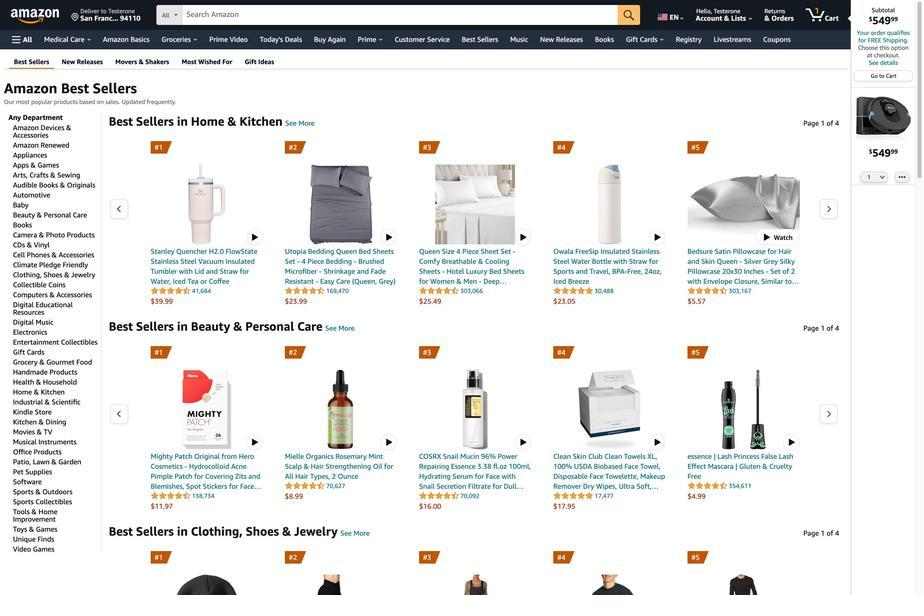Task type: vqa. For each thing, say whether or not it's contained in the screenshot.
second next icon from the bottom
yes



Task type: describe. For each thing, give the bounding box(es) containing it.
essence | lash princess false lash effect mascara | gluten & cruelty free image
[[688, 370, 800, 450]]

39 tree item from the top
[[13, 523, 101, 533]]

clean skin club clean towels xl, 100% usda biobased face towel, disposable face towelette, makeup remover dry wipes, ultra so image
[[554, 370, 666, 450]]

22 tree item from the top
[[13, 346, 101, 356]]

utopia bedding queen bed sheets set - 4 piece bedding - brushed microfiber - shrinkage and fade resistant - easy care (queen, image
[[285, 165, 397, 245]]

37 tree item from the top
[[13, 496, 101, 506]]

1 tree item from the top
[[13, 122, 101, 139]]

3 list from the top
[[129, 552, 820, 595]]

31 tree item from the top
[[13, 436, 101, 446]]

arctix women's essential insulated bib overalls image
[[419, 575, 532, 595]]

queen size 4 piece sheet set - comfy breathable & cooling sheets - hotel luxury bed sheets for women & men - deep pockets, ea image
[[419, 165, 532, 245]]

8 tree item from the top
[[13, 199, 101, 209]]

33 tree item from the top
[[13, 456, 101, 466]]

7 tree item from the top
[[13, 189, 101, 199]]

next image
[[827, 205, 832, 213]]

6 tree item from the top
[[13, 179, 101, 189]]

35 tree item from the top
[[13, 476, 101, 486]]

navigation navigation
[[0, 0, 917, 595]]

23 tree item from the top
[[13, 356, 101, 366]]

16 tree item from the top
[[13, 279, 101, 289]]

Search Amazon text field
[[182, 5, 618, 24]]

watch element
[[774, 234, 793, 242]]

12 tree item from the top
[[13, 239, 101, 249]]

32 tree item from the top
[[13, 446, 101, 456]]

next image
[[827, 410, 832, 418]]

20 tree item from the top
[[13, 326, 101, 336]]

shark av2501s ai ultra robot vacuum, with matrix clean, home mapping, 30-day capacity hepa bagless self empty base, perfect for pet hair, wifi, dark grey image
[[856, 92, 911, 147]]

owala freesip insulated stainless steel water bottle with straw for sports and travel, bpa-free, 24oz, iced breeze image
[[554, 165, 666, 245]]

10 tree item from the top
[[13, 219, 101, 229]]

sunzel flare leggings, crossover yoga pants with tummy control, high-waisted and wide leg image
[[285, 575, 397, 595]]

previous image
[[116, 410, 122, 418]]

carhartt men's knit cuffed beanie image
[[151, 575, 263, 595]]

previous image
[[116, 205, 122, 213]]

24 tree item from the top
[[13, 366, 101, 376]]

13 tree item from the top
[[13, 249, 101, 259]]

bedsure satin pillowcase for hair and skin queen - silver grey silky pillowcase 20x30 inches - set of 2 with envelope closure image
[[688, 165, 800, 245]]

25 tree item from the top
[[13, 376, 101, 386]]

list for previous icon
[[129, 141, 820, 306]]



Task type: locate. For each thing, give the bounding box(es) containing it.
1 vertical spatial list
[[129, 346, 820, 512]]

None search field
[[157, 5, 640, 26]]

tree item
[[13, 122, 101, 139], [13, 139, 101, 149], [13, 149, 101, 159], [13, 159, 101, 169], [13, 169, 101, 179], [13, 179, 101, 189], [13, 189, 101, 199], [13, 199, 101, 209], [13, 209, 101, 219], [13, 219, 101, 229], [13, 229, 101, 239], [13, 239, 101, 249], [13, 249, 101, 259], [13, 259, 101, 269], [13, 269, 101, 279], [13, 279, 101, 289], [13, 289, 101, 299], [13, 299, 101, 316], [13, 316, 101, 326], [13, 326, 101, 336], [13, 336, 101, 346], [13, 346, 101, 356], [13, 356, 101, 366], [13, 366, 101, 376], [13, 376, 101, 386], [13, 386, 101, 396], [13, 396, 101, 406], [13, 406, 101, 416], [13, 416, 101, 426], [13, 426, 101, 436], [13, 436, 101, 446], [13, 446, 101, 456], [13, 456, 101, 466], [13, 466, 101, 476], [13, 476, 101, 486], [13, 486, 101, 496], [13, 496, 101, 506], [13, 506, 101, 523], [13, 523, 101, 533], [13, 533, 101, 543], [13, 543, 101, 553]]

mighty patch original from hero cosmetics - hydrocolloid acne pimple patch for covering zits and blemishes, spot stickers for image
[[151, 370, 263, 450]]

9 tree item from the top
[[13, 209, 101, 219]]

mielle organics rosemary mint scalp & hair strengthening oil for all hair types, 2 ounce image
[[285, 370, 397, 450]]

36 tree item from the top
[[13, 486, 101, 496]]

41 tree item from the top
[[13, 543, 101, 553]]

hanes men's ecosmart fleece sweatshirt, cotton-blend pullover, crewneck sweatshirt for men, 1 or 2 pack available image
[[554, 575, 666, 595]]

27 tree item from the top
[[13, 396, 101, 406]]

2 vertical spatial list
[[129, 552, 820, 595]]

29 tree item from the top
[[13, 416, 101, 426]]

list
[[129, 141, 820, 306], [129, 346, 820, 512], [129, 552, 820, 595]]

15 tree item from the top
[[13, 269, 101, 279]]

stanley quencher h2.0 flowstate stainless steel vacuum insulated tumbler with lid and straw for water, iced tea or coffee image
[[151, 165, 263, 245]]

40 tree item from the top
[[13, 533, 101, 543]]

none submit inside navigation navigation
[[618, 5, 640, 25]]

5 tree item from the top
[[13, 169, 101, 179]]

2 tree item from the top
[[13, 139, 101, 149]]

amazon image
[[11, 9, 59, 24]]

1 list from the top
[[129, 141, 820, 306]]

dropdown image
[[880, 175, 885, 179]]

26 tree item from the top
[[13, 386, 101, 396]]

18 tree item from the top
[[13, 299, 101, 316]]

30 tree item from the top
[[13, 426, 101, 436]]

3 tree item from the top
[[13, 149, 101, 159]]

0 vertical spatial list
[[129, 141, 820, 306]]

14 tree item from the top
[[13, 259, 101, 269]]

4 tree item from the top
[[13, 159, 101, 169]]

2 list from the top
[[129, 346, 820, 512]]

19 tree item from the top
[[13, 316, 101, 326]]

list for previous image
[[129, 346, 820, 512]]

11 tree item from the top
[[13, 229, 101, 239]]

34 tree item from the top
[[13, 466, 101, 476]]

28 tree item from the top
[[13, 406, 101, 416]]

tree
[[8, 113, 102, 553]]

17 tree item from the top
[[13, 289, 101, 299]]

38 tree item from the top
[[13, 506, 101, 523]]

none search field inside navigation navigation
[[157, 5, 640, 26]]

thermajohn long johns thermal underwear for men fleece lined base layer set for cold weather image
[[688, 575, 800, 595]]

None submit
[[618, 5, 640, 25]]

group
[[13, 122, 101, 553]]

cosrx snail mucin 96% power repairing essence 3.38 fl.oz 100ml, hydrating serum for face with snail secretion filtrate for du image
[[419, 370, 532, 450]]

21 tree item from the top
[[13, 336, 101, 346]]



